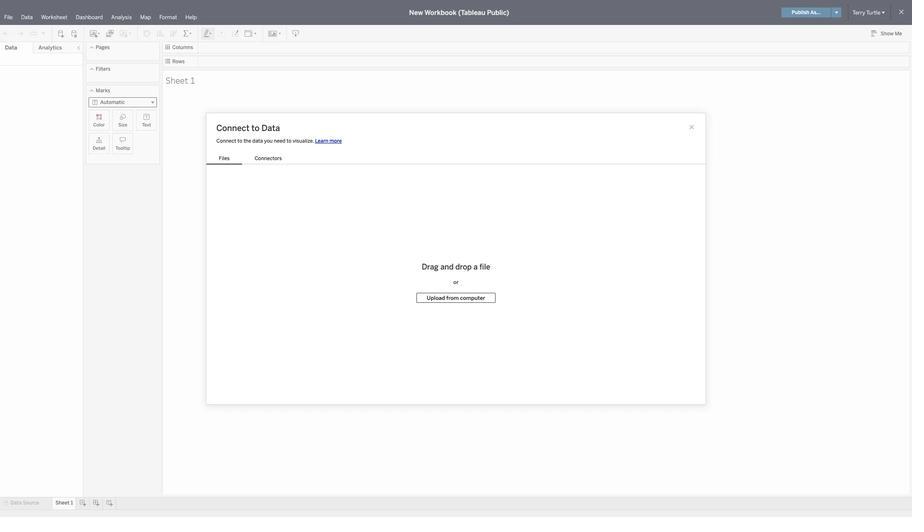 Task type: vqa. For each thing, say whether or not it's contained in the screenshot.
Connect to Data Connect
yes



Task type: describe. For each thing, give the bounding box(es) containing it.
drag and drop a file
[[422, 262, 490, 272]]

learn
[[315, 138, 328, 144]]

size
[[118, 122, 127, 128]]

new workbook (tableau public)
[[409, 9, 509, 16]]

replay animation image
[[41, 31, 46, 36]]

publish
[[792, 10, 809, 15]]

a
[[474, 262, 478, 272]]

show me
[[881, 31, 902, 37]]

0 vertical spatial sheet 1
[[166, 74, 195, 86]]

text
[[142, 122, 151, 128]]

connect to the data you need to visualize. learn more
[[216, 138, 342, 144]]

sort ascending image
[[156, 29, 164, 38]]

public)
[[487, 9, 509, 16]]

from
[[446, 295, 459, 301]]

download image
[[292, 29, 300, 38]]

new worksheet image
[[89, 29, 101, 38]]

connectors
[[255, 155, 282, 161]]

upload
[[427, 295, 445, 301]]

data source
[[10, 500, 39, 506]]

1 vertical spatial sheet
[[55, 500, 69, 506]]

swap rows and columns image
[[143, 29, 151, 38]]

show labels image
[[218, 29, 226, 38]]

terry
[[853, 9, 865, 16]]

undo image
[[2, 29, 11, 38]]

new
[[409, 9, 423, 16]]

and
[[440, 262, 454, 272]]

connect for connect to the data you need to visualize. learn more
[[216, 138, 236, 144]]

drop
[[455, 262, 472, 272]]

you
[[264, 138, 273, 144]]

data up you
[[262, 123, 280, 133]]

totals image
[[183, 29, 193, 38]]

replay animation image
[[29, 29, 37, 38]]

detail
[[93, 146, 105, 151]]

file
[[4, 14, 13, 20]]

analysis
[[111, 14, 132, 20]]

0 vertical spatial 1
[[190, 74, 195, 86]]

learn more link
[[315, 138, 342, 144]]

redo image
[[16, 29, 24, 38]]

publish as... button
[[781, 7, 831, 17]]

show/hide cards image
[[268, 29, 281, 38]]

marks
[[96, 88, 110, 94]]

tooltip
[[115, 146, 130, 151]]

data
[[252, 138, 263, 144]]

terry turtle
[[853, 9, 881, 16]]

new data source image
[[57, 29, 65, 38]]

more
[[330, 138, 342, 144]]

show
[[881, 31, 894, 37]]



Task type: locate. For each thing, give the bounding box(es) containing it.
1 horizontal spatial to
[[251, 123, 260, 133]]

as...
[[810, 10, 821, 15]]

1 vertical spatial sheet 1
[[55, 500, 73, 506]]

sheet
[[166, 74, 188, 86], [55, 500, 69, 506]]

duplicate image
[[106, 29, 114, 38]]

sheet 1 right source
[[55, 500, 73, 506]]

the
[[244, 138, 251, 144]]

connect for connect to data
[[216, 123, 249, 133]]

1 horizontal spatial 1
[[190, 74, 195, 86]]

0 horizontal spatial sheet
[[55, 500, 69, 506]]

visualize.
[[293, 138, 314, 144]]

format workbook image
[[231, 29, 239, 38]]

pages
[[96, 45, 110, 50]]

turtle
[[866, 9, 881, 16]]

0 horizontal spatial 1
[[71, 500, 73, 506]]

(tableau
[[458, 9, 485, 16]]

file
[[480, 262, 490, 272]]

0 vertical spatial sheet
[[166, 74, 188, 86]]

connect
[[216, 123, 249, 133], [216, 138, 236, 144]]

to left the
[[237, 138, 242, 144]]

to
[[251, 123, 260, 133], [237, 138, 242, 144], [287, 138, 292, 144]]

color
[[93, 122, 105, 128]]

connect up the
[[216, 123, 249, 133]]

0 horizontal spatial sheet 1
[[55, 500, 73, 506]]

1 horizontal spatial sheet 1
[[166, 74, 195, 86]]

map
[[140, 14, 151, 20]]

2 horizontal spatial to
[[287, 138, 292, 144]]

sheet down rows
[[166, 74, 188, 86]]

collapse image
[[76, 45, 81, 50]]

files
[[219, 155, 230, 161]]

1
[[190, 74, 195, 86], [71, 500, 73, 506]]

filters
[[96, 66, 110, 72]]

to for the
[[237, 138, 242, 144]]

help
[[185, 14, 197, 20]]

list box containing files
[[206, 154, 294, 165]]

analytics
[[38, 45, 62, 51]]

fit image
[[244, 29, 258, 38]]

pause auto updates image
[[70, 29, 79, 38]]

1 vertical spatial connect
[[216, 138, 236, 144]]

0 vertical spatial connect
[[216, 123, 249, 133]]

drag
[[422, 262, 439, 272]]

need
[[274, 138, 285, 144]]

format
[[159, 14, 177, 20]]

list box
[[206, 154, 294, 165]]

upload from computer button
[[416, 293, 496, 303]]

data down undo icon
[[5, 45, 17, 51]]

1 horizontal spatial sheet
[[166, 74, 188, 86]]

show me button
[[867, 27, 910, 40]]

0 horizontal spatial to
[[237, 138, 242, 144]]

rows
[[172, 59, 185, 64]]

workbook
[[425, 9, 457, 16]]

sheet 1
[[166, 74, 195, 86], [55, 500, 73, 506]]

worksheet
[[41, 14, 68, 20]]

connect up files
[[216, 138, 236, 144]]

computer
[[460, 295, 485, 301]]

source
[[23, 500, 39, 506]]

sort descending image
[[169, 29, 178, 38]]

data left source
[[10, 500, 21, 506]]

dashboard
[[76, 14, 103, 20]]

data up replay animation icon
[[21, 14, 33, 20]]

columns
[[172, 45, 193, 50]]

data
[[21, 14, 33, 20], [5, 45, 17, 51], [262, 123, 280, 133], [10, 500, 21, 506]]

me
[[895, 31, 902, 37]]

sheet right source
[[55, 500, 69, 506]]

highlight image
[[203, 29, 213, 38]]

1 connect from the top
[[216, 123, 249, 133]]

1 vertical spatial 1
[[71, 500, 73, 506]]

connect to data
[[216, 123, 280, 133]]

or
[[453, 279, 459, 285]]

sheet 1 down rows
[[166, 74, 195, 86]]

publish as...
[[792, 10, 821, 15]]

upload from computer
[[427, 295, 485, 301]]

2 connect from the top
[[216, 138, 236, 144]]

1 right source
[[71, 500, 73, 506]]

1 down columns
[[190, 74, 195, 86]]

clear sheet image
[[119, 29, 132, 38]]

to for data
[[251, 123, 260, 133]]

to up the data
[[251, 123, 260, 133]]

to right the need
[[287, 138, 292, 144]]



